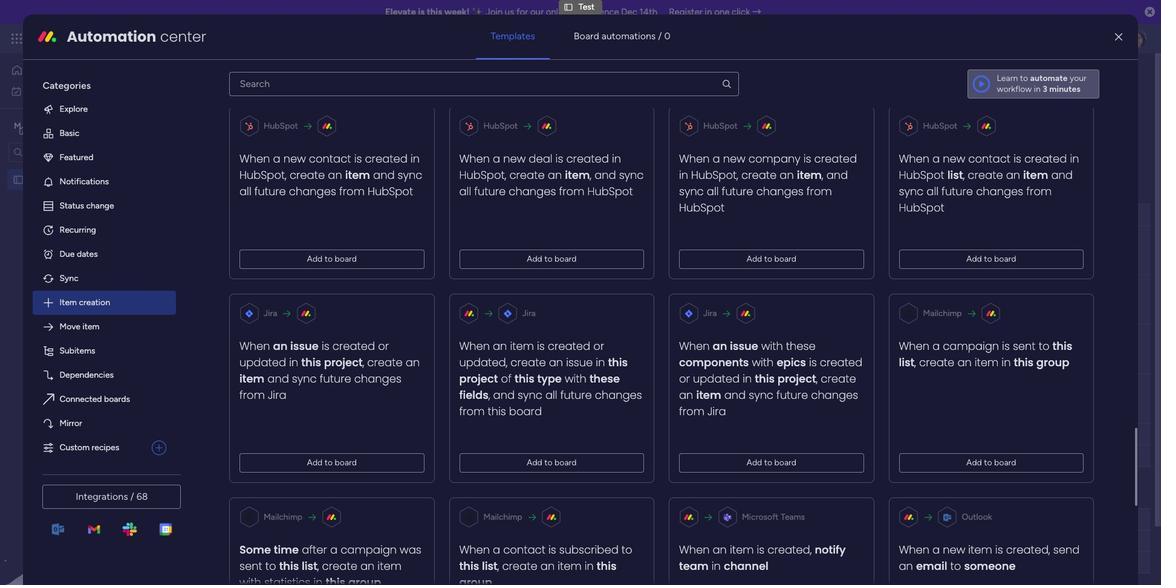 Task type: locate. For each thing, give the bounding box(es) containing it.
a up 'email'
[[933, 542, 940, 557]]

sent down some
[[240, 559, 263, 574]]

new left company
[[724, 151, 746, 166]]

0 horizontal spatial sent
[[240, 559, 263, 574]]

2 horizontal spatial project
[[302, 514, 329, 524]]

dependencies option
[[33, 364, 176, 388]]

contact inside when a new contact is created in hubspot
[[969, 151, 1011, 166]]

project
[[208, 145, 235, 155], [248, 245, 276, 255], [302, 514, 329, 524]]

new project
[[188, 145, 235, 155], [229, 245, 276, 255]]

new inside when a new item is created, send an
[[943, 542, 966, 557]]

dec left 13
[[594, 345, 608, 354]]

or inside when an item is created or updated, create an issue in
[[594, 338, 605, 354]]

1 horizontal spatial status
[[511, 514, 536, 525]]

a for when a new contact is created in hubspot, create an
[[273, 151, 281, 166]]

1 timeline from the top
[[844, 210, 876, 220]]

hubspot, for when a new deal is created in hubspot, create an
[[460, 167, 507, 182]]

a
[[273, 151, 281, 166], [493, 151, 501, 166], [713, 151, 720, 166], [933, 151, 940, 166], [933, 338, 940, 354], [331, 542, 338, 557], [493, 542, 501, 557], [933, 542, 940, 557]]

this project down epics
[[755, 371, 817, 386]]

0 vertical spatial this list
[[899, 338, 1073, 370]]

create inside when a contact is subscribed to this list , create an item in
[[503, 559, 538, 574]]

priority
[[677, 210, 704, 220], [677, 514, 704, 525]]

when inside when a contact is subscribed to this list , create an item in
[[460, 542, 490, 557]]

elevate
[[385, 7, 416, 18]]

with down v2 done deadline image
[[565, 371, 587, 386]]

0 horizontal spatial or
[[378, 338, 389, 354]]

connected boards option
[[33, 388, 176, 412]]

campaign inside "after a campaign was sent to"
[[341, 542, 397, 557]]

due
[[60, 249, 75, 259]]

when for when a new item is created, send an
[[899, 542, 930, 557]]

in inside , create an item with statistics in
[[314, 575, 323, 586]]

project up building
[[248, 245, 276, 255]]

main left table
[[202, 113, 220, 123]]

type up , and sync all future changes from this board
[[538, 371, 562, 386]]

is up channel
[[757, 542, 765, 557]]

new inside when a new deal is created in hubspot, create an
[[504, 151, 526, 166]]

main for main workspace
[[28, 120, 49, 132]]

1 vertical spatial sent
[[240, 559, 263, 574]]

an inside the when a new contact is created in hubspot, create an
[[328, 167, 342, 182]]

Status field
[[508, 513, 539, 527]]

1 horizontal spatial see
[[552, 91, 566, 101]]

new right v2 search image
[[284, 151, 306, 166]]

created, down teams on the right bottom of page
[[768, 542, 812, 557]]

1 vertical spatial project
[[248, 245, 276, 255]]

from down components
[[680, 404, 705, 419]]

time
[[274, 542, 299, 557]]

2 , and sync all future changes from hubspot from the left
[[680, 167, 848, 215]]

contact for item
[[309, 151, 351, 166]]

owner for first owner field
[[440, 210, 466, 220]]

0 horizontal spatial these
[[590, 371, 620, 386]]

1 vertical spatial timeline field
[[841, 513, 879, 527]]

of down updated,
[[501, 371, 512, 386]]

0 horizontal spatial created,
[[768, 542, 812, 557]]

a for when a contact is subscribed to this list , create an item in
[[493, 542, 501, 557]]

publishing
[[247, 394, 285, 404]]

public board image
[[13, 174, 24, 185]]

1 horizontal spatial , and sync all future changes from hubspot
[[680, 167, 848, 215]]

1 horizontal spatial and sync all future changes from hubspot
[[899, 167, 1073, 215]]

test for test production pipeline
[[208, 184, 231, 199]]

1 vertical spatial production
[[235, 489, 295, 504]]

new project button
[[183, 141, 240, 160]]

my
[[27, 86, 38, 96]]

mailchimp
[[924, 308, 962, 318], [264, 512, 303, 522], [484, 512, 523, 522]]

work inside button
[[40, 86, 59, 96]]

status up recurring
[[60, 201, 84, 211]]

lottie animation element
[[0, 463, 154, 586]]

a inside when a contact is subscribed to this list , create an item in
[[493, 542, 501, 557]]

dec left 14th
[[621, 7, 638, 18]]

add to board for when a new contact is created in hubspot, create an
[[307, 254, 357, 264]]

0 vertical spatial these
[[787, 338, 816, 354]]

/ left 0
[[658, 30, 662, 42]]

1 vertical spatial priority
[[677, 514, 704, 525]]

main workspace
[[28, 120, 99, 132]]

an inside when an item is created, notify team in channel
[[713, 542, 727, 557]]

2 horizontal spatial mailchimp
[[924, 308, 962, 318]]

campaign left was
[[341, 542, 397, 557]]

add to board button for when a new contact is created in hubspot, create an
[[240, 249, 425, 269]]

is right done
[[537, 338, 545, 354]]

new inside when a new company is created in hubspot, create an
[[724, 151, 746, 166]]

see inside 'button'
[[212, 33, 226, 44]]

updated,
[[460, 355, 508, 370]]

status change option
[[33, 194, 176, 218]]

created, left send
[[1007, 542, 1051, 557]]

0 horizontal spatial contact
[[309, 151, 351, 166]]

add for when a new contact is created in hubspot
[[967, 254, 983, 264]]

board for when a campaign is sent to
[[995, 458, 1017, 468]]

home
[[28, 65, 51, 75]]

week!
[[445, 7, 470, 18]]

1 horizontal spatial /
[[658, 30, 662, 42]]

test left testing
[[229, 344, 245, 354]]

a up this group
[[493, 542, 501, 557]]

when for when a campaign is sent to
[[899, 338, 930, 354]]

add to board for when a new deal is created in hubspot, create an
[[527, 254, 577, 264]]

a left hide
[[493, 151, 501, 166]]

, and sync all future changes from hubspot down deal
[[460, 167, 644, 199]]

0 vertical spatial see
[[212, 33, 226, 44]]

/ left '1'
[[1099, 71, 1102, 81]]

company
[[749, 151, 801, 166]]

type for any
[[233, 91, 250, 102]]

your up minutes
[[1070, 73, 1087, 83]]

1 timeline field from the top
[[841, 208, 879, 222]]

connected
[[60, 394, 102, 405]]

issue up 'of this type with'
[[567, 355, 593, 370]]

/ inside button
[[130, 491, 134, 503]]

2 vertical spatial dec
[[594, 395, 608, 404]]

0 horizontal spatial of
[[252, 91, 260, 102]]

templates
[[491, 30, 535, 42]]

mailchimp down post production assessment field
[[264, 512, 303, 522]]

when a new deal is created in hubspot, create an
[[460, 151, 621, 182]]

select product image
[[11, 33, 23, 45]]

1 horizontal spatial these
[[787, 338, 816, 354]]

board for when a new deal is created in hubspot, create an
[[555, 254, 577, 264]]

an inside when a new company is created in hubspot, create an
[[780, 167, 794, 182]]

, create an item with statistics in
[[240, 559, 402, 586]]

dec left 14
[[594, 395, 608, 404]]

project left angle down icon
[[208, 145, 235, 155]]

1 horizontal spatial main
[[202, 113, 220, 123]]

test left publishing at the bottom of page
[[229, 394, 245, 404]]

learn
[[997, 73, 1018, 83]]

workspace selection element
[[11, 119, 101, 135]]

2 horizontal spatial or
[[680, 371, 690, 386]]

and inside , and sync all future changes from this board
[[494, 387, 515, 403]]

when inside when a new item is created, send an
[[899, 542, 930, 557]]

work for my
[[40, 86, 59, 96]]

issue inside when an item is created or updated, create an issue in
[[567, 355, 593, 370]]

project down assessment
[[302, 514, 329, 524]]

0 vertical spatial production
[[234, 184, 294, 199]]

when inside when an item is created or updated, create an issue in
[[460, 338, 490, 354]]

1 vertical spatial timeline
[[844, 514, 876, 525]]

add to board for when a campaign is sent to
[[967, 458, 1017, 468]]

click
[[732, 7, 750, 18]]

stuck
[[512, 394, 534, 404]]

status change
[[60, 201, 114, 211]]

2 owner field from the top
[[437, 513, 469, 527]]

a right after on the left bottom
[[331, 542, 338, 557]]

stands.
[[544, 91, 571, 102]]

and sync all future changes from hubspot
[[240, 167, 423, 199], [899, 167, 1073, 215]]

0 vertical spatial new project
[[188, 145, 235, 155]]

production for test
[[234, 184, 294, 199]]

these inside these fields
[[590, 371, 620, 386]]

, inside the , create an
[[817, 371, 818, 386]]

v2 done deadline image
[[568, 344, 578, 355]]

2 created, from the left
[[1007, 542, 1051, 557]]

1 vertical spatial new
[[229, 245, 246, 255]]

dapulse integrations image
[[929, 114, 938, 123]]

0 vertical spatial updated
[[240, 355, 286, 370]]

main right workspace image
[[28, 120, 49, 132]]

2 owner from the top
[[440, 514, 466, 525]]

and
[[403, 91, 417, 102], [374, 167, 395, 182], [595, 167, 616, 182], [827, 167, 848, 182], [1052, 167, 1073, 182], [268, 371, 289, 386], [494, 387, 515, 403], [725, 387, 746, 403]]

statistics
[[265, 575, 311, 586]]

2 horizontal spatial contact
[[969, 151, 1011, 166]]

sort button
[[441, 141, 484, 160]]

from down test testing
[[240, 387, 265, 403]]

one
[[715, 7, 730, 18]]

1
[[1104, 71, 1108, 81]]

1 horizontal spatial mailchimp
[[484, 512, 523, 522]]

custom recipes option
[[33, 436, 147, 460]]

1 hubspot, from the left
[[240, 167, 287, 182]]

automation  center image
[[38, 27, 57, 47]]

board automations / 0
[[574, 30, 671, 42]]

0 horizontal spatial work
[[40, 86, 59, 96]]

some time
[[240, 542, 299, 557]]

1 vertical spatial this list
[[280, 559, 318, 574]]

0 vertical spatial group
[[1037, 355, 1070, 370]]

when inside when an item is created, notify team in channel
[[680, 542, 710, 557]]

0 horizontal spatial status
[[60, 201, 84, 211]]

1 horizontal spatial and sync future changes from jira
[[680, 387, 859, 419]]

jira down working on it
[[523, 308, 536, 318]]

high
[[682, 344, 700, 354]]

jira right medium
[[708, 404, 726, 419]]

see plans
[[212, 33, 248, 44]]

Search for a column type search field
[[230, 72, 739, 96]]

list , create an item
[[948, 167, 1049, 182]]

all inside , and sync all future changes from this board
[[546, 387, 558, 403]]

1 vertical spatial updated
[[693, 371, 740, 386]]

1 vertical spatial your
[[496, 91, 513, 102]]

mirror
[[60, 419, 82, 429]]

Timeline field
[[841, 208, 879, 222], [841, 513, 879, 527]]

an inside when a new deal is created in hubspot, create an
[[548, 167, 562, 182]]

0 vertical spatial owner field
[[437, 208, 469, 222]]

main table
[[202, 113, 242, 123]]

add to board button for when a new deal is created in hubspot, create an
[[460, 249, 645, 269]]

see plans button
[[195, 30, 254, 48]]

3 hubspot, from the left
[[692, 167, 739, 182]]

test inside 'list box'
[[28, 175, 44, 185]]

contact for list
[[969, 151, 1011, 166]]

issue up 'this project , create an item'
[[291, 338, 319, 354]]

0 vertical spatial your
[[1070, 73, 1087, 83]]

1 horizontal spatial your
[[1070, 73, 1087, 83]]

type
[[233, 91, 250, 102], [538, 371, 562, 386]]

basic
[[60, 128, 80, 138]]

updated down testing
[[240, 355, 286, 370]]

when for when a contact is subscribed to this list , create an item in
[[460, 542, 490, 557]]

hubspot, for when a new company is created in hubspot, create an
[[692, 167, 739, 182]]

1 horizontal spatial sent
[[1013, 338, 1036, 354]]

2 hubspot, from the left
[[460, 167, 507, 182]]

and sync future changes from jira down when an issue
[[240, 371, 402, 403]]

jira up components
[[704, 308, 717, 318]]

in inside when an item is created, notify team in channel
[[712, 559, 721, 574]]

new left deal
[[504, 151, 526, 166]]

filter
[[399, 145, 419, 156]]

/ left 68
[[130, 491, 134, 503]]

future inside , and sync all future changes from this board
[[561, 387, 592, 403]]

board for when an item is created or updated, create an issue in
[[555, 458, 577, 468]]

issue up components
[[730, 338, 759, 354]]

1 vertical spatial campaign
[[341, 542, 397, 557]]

board for when a new company is created in hubspot, create an
[[775, 254, 797, 264]]

new down integrate
[[943, 151, 966, 166]]

of
[[252, 91, 260, 102], [460, 91, 468, 102], [501, 371, 512, 386]]

this inside this project
[[608, 355, 628, 370]]

is up this group
[[549, 542, 557, 557]]

1 horizontal spatial created,
[[1007, 542, 1051, 557]]

assessment
[[298, 489, 365, 504]]

0 vertical spatial dec
[[621, 7, 638, 18]]

1 horizontal spatial issue
[[567, 355, 593, 370]]

is up list , create an item in the top of the page
[[1014, 151, 1022, 166]]

for
[[517, 7, 528, 18]]

this project down done
[[460, 355, 628, 386]]

add to board button for when an item is created or updated, create an issue in
[[460, 453, 645, 473]]

activity
[[996, 71, 1025, 81]]

1 horizontal spatial of
[[460, 91, 468, 102]]

new down main table button
[[188, 145, 206, 155]]

microsoft
[[743, 512, 779, 522]]

2 priority field from the top
[[674, 513, 707, 527]]

in inside 'your workflow in'
[[1034, 84, 1041, 94]]

when for when a new company is created in hubspot, create an
[[680, 151, 710, 166]]

0 horizontal spatial group
[[460, 575, 493, 586]]

hubspot, inside when a new company is created in hubspot, create an
[[692, 167, 739, 182]]

when inside when a new contact is created in hubspot
[[899, 151, 930, 166]]

0 vertical spatial type
[[233, 91, 250, 102]]

mailchimp up when a contact is subscribed to this list , create an item in
[[484, 512, 523, 522]]

from down when a new company is created in hubspot, create an
[[807, 184, 832, 199]]

custom
[[60, 443, 90, 453]]

production right post
[[235, 489, 295, 504]]

contact
[[309, 151, 351, 166], [969, 151, 1011, 166], [504, 542, 546, 557]]

in inside when an item is created or updated, create an issue in
[[596, 355, 605, 370]]

None search field
[[230, 72, 739, 96]]

board for when a new contact is created in hubspot
[[995, 254, 1017, 264]]

sent up , create an item in this group at the right
[[1013, 338, 1036, 354]]

0 vertical spatial timeline field
[[841, 208, 879, 222]]

main table button
[[183, 109, 251, 128]]

a down the dapulse integrations image
[[933, 151, 940, 166]]

type right any
[[233, 91, 250, 102]]

1 horizontal spatial or
[[594, 338, 605, 354]]

item inside 'this project , create an item'
[[240, 371, 265, 386]]

0 horizontal spatial is created or updated in
[[240, 338, 389, 370]]

1 horizontal spatial is created or updated in
[[680, 355, 863, 386]]

contact inside the when a new contact is created in hubspot, create an
[[309, 151, 351, 166]]

1 vertical spatial /
[[1099, 71, 1102, 81]]

these up epics
[[787, 338, 816, 354]]

1 , and sync all future changes from hubspot from the left
[[460, 167, 644, 199]]

2 horizontal spatial issue
[[730, 338, 759, 354]]

0 horizontal spatial /
[[130, 491, 134, 503]]

1 vertical spatial these
[[590, 371, 620, 386]]

a inside when a new company is created in hubspot, create an
[[713, 151, 720, 166]]

campaign for was
[[341, 542, 397, 557]]

option
[[0, 169, 154, 171]]

is left "filter" popup button
[[355, 151, 362, 166]]

is up 'this project , create an item'
[[322, 338, 330, 354]]

hubspot
[[264, 121, 298, 131], [484, 121, 518, 131], [704, 121, 738, 131], [924, 121, 958, 131], [899, 167, 945, 182], [368, 184, 414, 199], [588, 184, 633, 199], [680, 200, 725, 215], [899, 200, 945, 215]]

1 vertical spatial status
[[511, 514, 536, 525]]

when inside when a new company is created in hubspot, create an
[[680, 151, 710, 166]]

is right company
[[804, 151, 812, 166]]

contact up this group
[[504, 542, 546, 557]]

or left 13
[[594, 338, 605, 354]]

dec for dec 14
[[594, 395, 608, 404]]

a for when a new contact is created in hubspot
[[933, 151, 940, 166]]

2 vertical spatial project
[[302, 514, 329, 524]]

a inside when a new deal is created in hubspot, create an
[[493, 151, 501, 166]]

mailchimp up the when a campaign is sent to
[[924, 308, 962, 318]]

0 horizontal spatial type
[[233, 91, 250, 102]]

dec
[[621, 7, 638, 18], [594, 345, 608, 354], [594, 395, 608, 404]]

new project up "test building"
[[229, 245, 276, 255]]

when inside when an issue with these components with epics
[[680, 338, 710, 354]]

a up , create an item in this group at the right
[[933, 338, 940, 354]]

0 horizontal spatial issue
[[291, 338, 319, 354]]

1 horizontal spatial work
[[98, 31, 120, 45]]

Files field
[[764, 513, 787, 527]]

your right where
[[496, 91, 513, 102]]

work right monday
[[98, 31, 120, 45]]

our
[[530, 7, 544, 18]]

main inside button
[[202, 113, 220, 123]]

is up "someone"
[[996, 542, 1004, 557]]

1 vertical spatial owner
[[440, 514, 466, 525]]

0 horizontal spatial and sync future changes from jira
[[240, 371, 402, 403]]

1 vertical spatial owner field
[[437, 513, 469, 527]]

featured option
[[33, 146, 176, 170]]

a left search field
[[273, 151, 281, 166]]

0 vertical spatial sent
[[1013, 338, 1036, 354]]

new for when a new contact is created in hubspot, create an
[[284, 151, 306, 166]]

of down add to favorites icon on the left of page
[[252, 91, 260, 102]]

2 timeline from the top
[[844, 514, 876, 525]]

jira down testing
[[268, 387, 287, 403]]

email
[[917, 559, 948, 574]]

test right public board image
[[28, 175, 44, 185]]

from down the when a new contact is created in hubspot, create an
[[340, 184, 365, 199]]

with down some
[[240, 575, 261, 586]]

Priority field
[[674, 208, 707, 222], [674, 513, 707, 527]]

campaign up , create an item in this group at the right
[[943, 338, 1000, 354]]

0 horizontal spatial campaign
[[341, 542, 397, 557]]

subitems
[[60, 346, 95, 356]]

add to board for when an item is created or updated, create an issue in
[[527, 458, 577, 468]]

is right deal
[[556, 151, 564, 166]]

main
[[202, 113, 220, 123], [28, 120, 49, 132]]

updated down components
[[693, 371, 740, 386]]

2 timeline field from the top
[[841, 513, 879, 527]]

0 horizontal spatial , and sync all future changes from hubspot
[[460, 167, 644, 199]]

outlook
[[962, 512, 993, 522]]

add for when a new contact is created in hubspot, create an
[[307, 254, 323, 264]]

status up when a contact is subscribed to this list , create an item in
[[511, 514, 536, 525]]

send
[[1054, 542, 1080, 557]]

0 horizontal spatial hubspot,
[[240, 167, 287, 182]]

owner for second owner field
[[440, 514, 466, 525]]

is
[[418, 7, 425, 18], [355, 151, 362, 166], [556, 151, 564, 166], [804, 151, 812, 166], [1014, 151, 1022, 166], [322, 338, 330, 354], [537, 338, 545, 354], [1003, 338, 1010, 354], [810, 355, 817, 370], [549, 542, 557, 557], [757, 542, 765, 557], [996, 542, 1004, 557]]

0 vertical spatial priority
[[677, 210, 704, 220]]

new up "test building"
[[229, 245, 246, 255]]

, and sync all future changes from hubspot for company
[[680, 167, 848, 215]]

list inside when a contact is subscribed to this list , create an item in
[[482, 559, 498, 574]]

production for post
[[235, 489, 295, 504]]

1 vertical spatial priority field
[[674, 513, 707, 527]]

work right my at the top left of the page
[[40, 86, 59, 96]]

a left company
[[713, 151, 720, 166]]

a inside when a new contact is created in hubspot
[[933, 151, 940, 166]]

new up email to someone
[[943, 542, 966, 557]]

when for when an item is created or updated, create an issue in
[[460, 338, 490, 354]]

1 created, from the left
[[768, 542, 812, 557]]

, inside when a contact is subscribed to this list , create an item in
[[498, 559, 500, 574]]

test for test publishing
[[229, 394, 245, 404]]

sort
[[460, 145, 476, 156]]

from down list , create an item in the top of the page
[[1027, 184, 1052, 199]]

1 and sync all future changes from hubspot from the left
[[240, 167, 423, 199]]

0 vertical spatial owner
[[440, 210, 466, 220]]

1 horizontal spatial group
[[1037, 355, 1070, 370]]

recurring
[[60, 225, 96, 235]]

more
[[568, 91, 588, 101]]

create
[[290, 167, 325, 182], [510, 167, 545, 182], [742, 167, 777, 182], [968, 167, 1004, 182], [368, 355, 403, 370], [511, 355, 546, 370], [920, 355, 955, 370], [821, 371, 857, 386], [322, 559, 358, 574], [503, 559, 538, 574]]

when inside the when a new contact is created in hubspot, create an
[[240, 151, 270, 166]]

when an item is created, notify team in channel
[[680, 542, 846, 574]]

new inside when a new contact is created in hubspot
[[943, 151, 966, 166]]

these up dec 14
[[590, 371, 620, 386]]

when for when a new deal is created in hubspot, create an
[[460, 151, 490, 166]]

work for monday
[[98, 31, 120, 45]]

Test Production Pipeline field
[[205, 184, 343, 200]]

test left building
[[229, 295, 245, 305]]

created inside when a new company is created in hubspot, create an
[[815, 151, 857, 166]]

0 vertical spatial priority field
[[674, 208, 707, 222]]

1 vertical spatial work
[[40, 86, 59, 96]]

0 vertical spatial timeline
[[844, 210, 876, 220]]

1 horizontal spatial project
[[248, 245, 276, 255]]

Owner field
[[437, 208, 469, 222], [437, 513, 469, 527]]

files
[[767, 514, 784, 525]]

1 vertical spatial see
[[552, 91, 566, 101]]

new inside the when a new contact is created in hubspot, create an
[[284, 151, 306, 166]]

see for see plans
[[212, 33, 226, 44]]

1 horizontal spatial new
[[229, 245, 246, 255]]

0 horizontal spatial new
[[188, 145, 206, 155]]

change
[[86, 201, 114, 211]]

1 horizontal spatial campaign
[[943, 338, 1000, 354]]

column information image
[[886, 210, 895, 220], [547, 515, 557, 525], [886, 515, 895, 525]]

person button
[[324, 141, 376, 160]]

hubspot, inside when a new deal is created in hubspot, create an
[[460, 167, 507, 182]]

contact up list , create an item in the top of the page
[[969, 151, 1011, 166]]

and sync future changes from jira down epics
[[680, 387, 859, 419]]

move item option
[[33, 315, 176, 339]]

keep
[[419, 91, 437, 102]]

test down new project button
[[208, 184, 231, 199]]

production
[[234, 184, 294, 199], [235, 489, 295, 504]]

help button
[[1059, 551, 1101, 571]]

set
[[353, 91, 364, 102]]

campaign
[[943, 338, 1000, 354], [341, 542, 397, 557]]

sent inside "after a campaign was sent to"
[[240, 559, 263, 574]]

is created or updated in
[[240, 338, 389, 370], [680, 355, 863, 386]]

1 owner from the top
[[440, 210, 466, 220]]

1 owner field from the top
[[437, 208, 469, 222]]

when an issue
[[240, 338, 319, 354]]

1 vertical spatial dec
[[594, 345, 608, 354]]

due dates option
[[33, 243, 176, 267]]

hubspot, inside the when a new contact is created in hubspot, create an
[[240, 167, 287, 182]]

is right the 'elevate'
[[418, 7, 425, 18]]

main inside workspace selection element
[[28, 120, 49, 132]]

register in one click →
[[669, 7, 762, 18]]

new project inside button
[[188, 145, 235, 155]]

0 vertical spatial campaign
[[943, 338, 1000, 354]]

test inside field
[[208, 184, 231, 199]]

or up medium
[[680, 371, 690, 386]]

workflow
[[997, 84, 1032, 94]]

2 horizontal spatial hubspot,
[[692, 167, 739, 182]]

add for when a new company is created in hubspot, create an
[[747, 254, 763, 264]]

create inside 'this project , create an item'
[[368, 355, 403, 370]]

→
[[753, 7, 762, 18]]

0 horizontal spatial main
[[28, 120, 49, 132]]

with inside , create an item with statistics in
[[240, 575, 261, 586]]

2 vertical spatial /
[[130, 491, 134, 503]]

0 horizontal spatial project
[[208, 145, 235, 155]]

manage
[[185, 91, 215, 102]]

1 horizontal spatial contact
[[504, 542, 546, 557]]

to inside when a contact is subscribed to this list , create an item in
[[622, 542, 633, 557]]

issue for when an issue with these components with epics
[[730, 338, 759, 354]]

0 vertical spatial project
[[208, 145, 235, 155]]

1 horizontal spatial hubspot,
[[460, 167, 507, 182]]

Search in workspace field
[[25, 145, 101, 159]]

or up 'this project , create an item'
[[378, 338, 389, 354]]

1 horizontal spatial type
[[538, 371, 562, 386]]

production down v2 search image
[[234, 184, 294, 199]]

contact up the pipeline
[[309, 151, 351, 166]]

0 vertical spatial work
[[98, 31, 120, 45]]

0 horizontal spatial see
[[212, 33, 226, 44]]

new project down main table button
[[188, 145, 235, 155]]

1 vertical spatial type
[[538, 371, 562, 386]]

register
[[669, 7, 703, 18]]

group inside this group
[[460, 575, 493, 586]]

add to board
[[307, 254, 357, 264], [527, 254, 577, 264], [747, 254, 797, 264], [967, 254, 1017, 264], [307, 458, 357, 468], [527, 458, 577, 468], [747, 458, 797, 468], [967, 458, 1017, 468]]

is inside when a new company is created in hubspot, create an
[[804, 151, 812, 166]]



Task type: describe. For each thing, give the bounding box(es) containing it.
notifications
[[60, 177, 109, 187]]

james peterson image
[[1128, 29, 1147, 48]]

created inside when a new deal is created in hubspot, create an
[[567, 151, 609, 166]]

new for when a new item is created, send an
[[943, 542, 966, 557]]

featured
[[60, 152, 93, 163]]

when a new contact is created in hubspot, create an
[[240, 151, 420, 182]]

main for main table
[[202, 113, 220, 123]]

created, inside when an item is created, notify team in channel
[[768, 542, 812, 557]]

test for test building
[[229, 295, 245, 305]]

item inside when a contact is subscribed to this list , create an item in
[[558, 559, 582, 574]]

this inside when a contact is subscribed to this list , create an item in
[[460, 559, 480, 574]]

1 priority from the top
[[677, 210, 704, 220]]

move
[[60, 322, 80, 332]]

is inside the when a new contact is created in hubspot, create an
[[355, 151, 362, 166]]

recipes
[[92, 443, 119, 453]]

automate
[[1064, 113, 1102, 124]]

timeline for 1st timeline field from the bottom
[[844, 514, 876, 525]]

sync option
[[33, 267, 176, 291]]

an inside the , create an
[[680, 387, 694, 403]]

2 and sync all future changes from hubspot from the left
[[899, 167, 1073, 215]]

campaign for is
[[943, 338, 1000, 354]]

explore
[[60, 104, 88, 114]]

a for when a campaign is sent to
[[933, 338, 940, 354]]

automation center
[[67, 27, 206, 47]]

mailchimp for ,
[[924, 308, 962, 318]]

3 minutes
[[1043, 84, 1081, 94]]

these inside when an issue with these components with epics
[[787, 338, 816, 354]]

an inside , create an item with statistics in
[[361, 559, 375, 574]]

, inside 'this project , create an item'
[[363, 355, 365, 370]]

notifications option
[[33, 170, 176, 194]]

when for when an issue with these components with epics
[[680, 338, 710, 354]]

board
[[574, 30, 599, 42]]

create inside when a new deal is created in hubspot, create an
[[510, 167, 545, 182]]

item inside when a new item is created, send an
[[969, 542, 993, 557]]

when an item is created or updated, create an issue in
[[460, 338, 608, 370]]

dec 13
[[594, 345, 618, 354]]

is inside when an item is created or updated, create an issue in
[[537, 338, 545, 354]]

created inside when a new contact is created in hubspot
[[1025, 151, 1068, 166]]

help
[[1069, 555, 1091, 567]]

0 horizontal spatial updated
[[240, 355, 286, 370]]

created inside when an item is created or updated, create an issue in
[[548, 338, 591, 354]]

in inside when a new contact is created in hubspot
[[1071, 151, 1080, 166]]

create inside the , create an
[[821, 371, 857, 386]]

not started
[[500, 246, 546, 256]]

plans
[[228, 33, 248, 44]]

in inside the when a new contact is created in hubspot, create an
[[411, 151, 420, 166]]

online
[[546, 7, 571, 18]]

test production pipeline
[[208, 184, 340, 199]]

manage any type of project. assign owners, set timelines and keep track of where your project stands.
[[185, 91, 571, 102]]

an inside when a contact is subscribed to this list , create an item in
[[541, 559, 555, 574]]

post
[[208, 489, 232, 504]]

a for when a new deal is created in hubspot, create an
[[493, 151, 501, 166]]

in inside when a new deal is created in hubspot, create an
[[612, 151, 621, 166]]

microsoft teams
[[743, 512, 806, 522]]

a for when a new company is created in hubspot, create an
[[713, 151, 720, 166]]

project inside button
[[208, 145, 235, 155]]

from down when a new deal is created in hubspot, create an
[[559, 184, 585, 199]]

my work button
[[7, 81, 130, 101]]

dec 14
[[594, 395, 618, 404]]

creation
[[79, 298, 110, 308]]

13
[[610, 345, 618, 354]]

mailchimp for when
[[484, 512, 523, 522]]

register in one click → link
[[669, 7, 762, 18]]

board for when a new contact is created in hubspot, create an
[[335, 254, 357, 264]]

search image
[[721, 79, 732, 89]]

when a contact is subscribed to this list , create an item in
[[460, 542, 633, 574]]

due dates
[[60, 249, 98, 259]]

working
[[498, 295, 529, 305]]

hubspot, for when a new contact is created in hubspot, create an
[[240, 167, 287, 182]]

project inside this project
[[460, 371, 498, 386]]

subitems option
[[33, 339, 176, 364]]

an inside when a new item is created, send an
[[899, 559, 914, 574]]

test right online
[[579, 2, 595, 12]]

add to board for when a new contact is created in hubspot
[[967, 254, 1017, 264]]

1 horizontal spatial this project
[[755, 371, 817, 386]]

, inside , create an item with statistics in
[[318, 559, 319, 574]]

created inside the when a new contact is created in hubspot, create an
[[365, 151, 408, 166]]

recurring option
[[33, 218, 176, 243]]

2 horizontal spatial of
[[501, 371, 512, 386]]

changes inside , and sync all future changes from this board
[[595, 387, 643, 403]]

is right epics
[[810, 355, 817, 370]]

create inside when a new company is created in hubspot, create an
[[742, 167, 777, 182]]

item
[[60, 298, 77, 308]]

add to board button for when a campaign is sent to
[[899, 453, 1084, 473]]

these fields
[[460, 371, 620, 403]]

/ for integrations / 68
[[130, 491, 134, 503]]

learn to automate
[[997, 73, 1068, 83]]

channel
[[724, 559, 769, 574]]

join
[[486, 7, 503, 18]]

invite
[[1076, 71, 1097, 81]]

table
[[222, 113, 242, 123]]

when for when a new contact is created in hubspot
[[899, 151, 930, 166]]

team
[[680, 559, 709, 574]]

new for when a new contact is created in hubspot
[[943, 151, 966, 166]]

contact inside when a contact is subscribed to this list , create an item in
[[504, 542, 546, 557]]

new for when a new company is created in hubspot, create an
[[724, 151, 746, 166]]

invite / 1
[[1076, 71, 1108, 81]]

status for status change
[[60, 201, 84, 211]]

sync inside , and sync all future changes from this board
[[518, 387, 543, 403]]

is inside when a new contact is created in hubspot
[[1014, 151, 1022, 166]]

is inside when a contact is subscribed to this list , create an item in
[[549, 542, 557, 557]]

item inside , create an item with statistics in
[[378, 559, 402, 574]]

automate
[[1030, 73, 1068, 83]]

type for this
[[538, 371, 562, 386]]

it
[[543, 295, 548, 305]]

68
[[137, 491, 148, 503]]

14
[[610, 395, 618, 404]]

jira down building
[[264, 308, 278, 318]]

an inside 'this project , create an item'
[[406, 355, 420, 370]]

sent for after a campaign was sent to
[[240, 559, 263, 574]]

sync
[[60, 273, 78, 284]]

, inside , and sync all future changes from this board
[[489, 387, 491, 403]]

conference
[[573, 7, 619, 18]]

categories
[[43, 80, 91, 91]]

pipeline
[[297, 184, 340, 199]]

/ for invite / 1
[[1099, 71, 1102, 81]]

is inside when an item is created, notify team in channel
[[757, 542, 765, 557]]

this inside , and sync all future changes from this board
[[488, 404, 506, 419]]

0 horizontal spatial mailchimp
[[264, 512, 303, 522]]

center
[[160, 27, 206, 47]]

filter button
[[380, 141, 437, 160]]

when for when an item is created, notify team in channel
[[680, 542, 710, 557]]

fields
[[460, 387, 489, 403]]

0 horizontal spatial this list
[[280, 559, 318, 574]]

integrations
[[76, 491, 128, 503]]

0 horizontal spatial this project
[[460, 355, 628, 386]]

lottie animation image
[[0, 463, 154, 586]]

Search field
[[281, 142, 317, 159]]

add to favorites image
[[252, 70, 264, 82]]

after
[[302, 542, 327, 557]]

someone
[[965, 559, 1016, 574]]

categories list box
[[33, 70, 186, 460]]

angle down image
[[246, 146, 252, 155]]

deal
[[529, 151, 553, 166]]

see for see more
[[552, 91, 566, 101]]

in inside when a contact is subscribed to this list , create an item in
[[585, 559, 594, 574]]

is inside when a new item is created, send an
[[996, 542, 1004, 557]]

sent for when a campaign is sent to
[[1013, 338, 1036, 354]]

in inside when a new company is created in hubspot, create an
[[680, 167, 689, 182]]

email to someone
[[917, 559, 1016, 574]]

workspace
[[51, 120, 99, 132]]

new for when a new deal is created in hubspot, create an
[[504, 151, 526, 166]]

create inside when an item is created or updated, create an issue in
[[511, 355, 546, 370]]

invite / 1 button
[[1053, 67, 1113, 86]]

explore option
[[33, 97, 176, 122]]

custom recipes
[[60, 443, 119, 453]]

add to board for when a new company is created in hubspot, create an
[[747, 254, 797, 264]]

when for when an issue
[[240, 338, 270, 354]]

item inside option
[[82, 322, 99, 332]]

to inside "after a campaign was sent to"
[[266, 559, 276, 574]]

0 vertical spatial /
[[658, 30, 662, 42]]

teams
[[781, 512, 806, 522]]

issue for when an issue
[[291, 338, 319, 354]]

my work
[[27, 86, 59, 96]]

v2 search image
[[272, 144, 281, 157]]

hubspot inside when a new contact is created in hubspot
[[899, 167, 945, 182]]

create inside the when a new contact is created in hubspot, create an
[[290, 167, 325, 182]]

add for when a campaign is sent to
[[967, 458, 983, 468]]

where
[[470, 91, 494, 102]]

your workflow in
[[997, 73, 1087, 94]]

integrations / 68 button
[[43, 485, 181, 509]]

categories heading
[[33, 70, 176, 97]]

Post Production Assessment field
[[205, 489, 368, 505]]

add to board button for when a new contact is created in hubspot
[[899, 249, 1084, 269]]

subscribed
[[560, 542, 619, 557]]

test for test testing
[[229, 344, 245, 354]]

a for after a campaign was sent to
[[331, 542, 338, 557]]

elevate is this week! ✨ join us for our online conference dec 14th
[[385, 7, 658, 18]]

item creation option
[[33, 291, 176, 315]]

this inside 'this project , create an item'
[[302, 355, 322, 370]]

2 priority from the top
[[677, 514, 704, 525]]

with up the , create an
[[752, 355, 774, 370]]

test list box
[[0, 167, 154, 353]]

timeline for 1st timeline field from the top of the page
[[844, 210, 876, 220]]

a for when a new item is created, send an
[[933, 542, 940, 557]]

add to board button for when a new company is created in hubspot, create an
[[680, 249, 864, 269]]

any
[[217, 91, 231, 102]]

dec for dec 13
[[594, 345, 608, 354]]

, and sync all future changes from hubspot for deal
[[460, 167, 644, 199]]

add for when a new deal is created in hubspot, create an
[[527, 254, 543, 264]]

board inside , and sync all future changes from this board
[[509, 404, 542, 419]]

your inside 'your workflow in'
[[1070, 73, 1087, 83]]

arrow down image
[[423, 143, 437, 158]]

create inside , create an item with statistics in
[[322, 559, 358, 574]]

when for when a new contact is created in hubspot, create an
[[240, 151, 270, 166]]

this inside this group
[[597, 559, 617, 574]]

created, inside when a new item is created, send an
[[1007, 542, 1051, 557]]

with up epics
[[762, 338, 783, 354]]

1 priority field from the top
[[674, 208, 707, 222]]

item inside when an item is created or updated, create an issue in
[[510, 338, 534, 354]]

when a new company is created in hubspot, create an
[[680, 151, 857, 182]]

templates button
[[476, 22, 550, 51]]

, create an item in this group
[[915, 355, 1070, 370]]

connected boards
[[60, 394, 130, 405]]

basic option
[[33, 122, 176, 146]]

us
[[505, 7, 514, 18]]

is inside when a new deal is created in hubspot, create an
[[556, 151, 564, 166]]

person
[[343, 145, 369, 156]]

see more link
[[550, 90, 589, 102]]

add for when an item is created or updated, create an issue in
[[527, 458, 543, 468]]

from inside , and sync all future changes from this board
[[460, 404, 485, 419]]

✨
[[472, 7, 483, 18]]

workspace image
[[11, 119, 24, 133]]

chart button
[[291, 109, 331, 128]]

mirror option
[[33, 412, 176, 436]]

show board description image
[[232, 70, 246, 82]]

status for status
[[511, 514, 536, 525]]

1 vertical spatial new project
[[229, 245, 276, 255]]

when a new contact is created in hubspot
[[899, 151, 1080, 182]]

project inside 'this project , create an item'
[[324, 355, 363, 370]]

1 horizontal spatial updated
[[693, 371, 740, 386]]

new inside button
[[188, 145, 206, 155]]

board automations / 0 button
[[559, 22, 685, 51]]

an inside when an issue with these components with epics
[[713, 338, 728, 354]]

item inside when an item is created, notify team in channel
[[730, 542, 754, 557]]

is up , create an item in this group at the right
[[1003, 338, 1010, 354]]

this project , create an item
[[240, 355, 420, 386]]

, create an
[[680, 371, 857, 403]]



Task type: vqa. For each thing, say whether or not it's contained in the screenshot.
Workspace IMAGE on the left of page
yes



